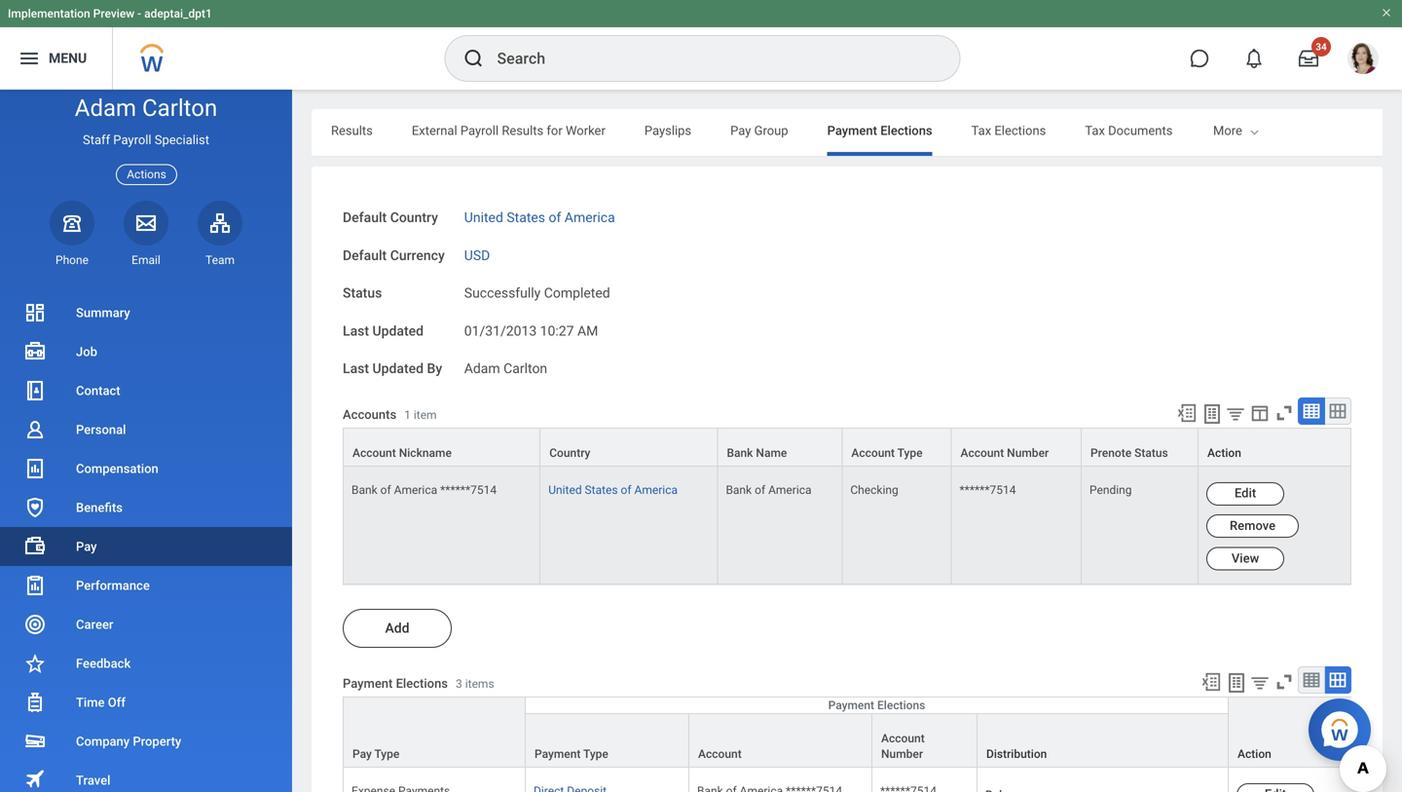 Task type: locate. For each thing, give the bounding box(es) containing it.
documents
[[1109, 123, 1173, 138]]

row
[[343, 428, 1352, 467], [343, 467, 1352, 584], [343, 697, 1403, 768], [343, 713, 1403, 770], [343, 768, 1403, 792]]

2 last from the top
[[343, 361, 369, 377]]

1 horizontal spatial pay
[[353, 747, 372, 761]]

10:27
[[540, 323, 574, 339]]

travel
[[76, 773, 111, 788]]

edit
[[1235, 486, 1257, 500]]

staff payroll specialist
[[83, 133, 209, 147]]

type for account type
[[898, 446, 923, 460]]

account inside account popup button
[[699, 747, 742, 761]]

bank for bank of america ******7514
[[352, 483, 378, 497]]

3 row from the top
[[343, 697, 1403, 768]]

united for bank of america ******7514
[[549, 483, 582, 497]]

toolbar for elections
[[1193, 666, 1352, 697]]

travel image
[[23, 767, 47, 791]]

results left for
[[502, 123, 544, 138]]

1 horizontal spatial number
[[1008, 446, 1050, 460]]

account right account type 'popup button'
[[961, 446, 1005, 460]]

account inside the account number column header
[[882, 732, 925, 745]]

select to filter grid data image
[[1226, 403, 1247, 424], [1250, 672, 1271, 693]]

action down export to worksheets image
[[1208, 446, 1242, 460]]

payroll
[[461, 123, 499, 138], [113, 133, 152, 147]]

2 results from the left
[[502, 123, 544, 138]]

0 horizontal spatial adam carlton
[[75, 94, 217, 122]]

carlton inside the navigation pane region
[[142, 94, 217, 122]]

export to excel image for elections
[[1201, 671, 1223, 693]]

action
[[1208, 446, 1242, 460], [1238, 747, 1272, 761]]

0 horizontal spatial results
[[331, 123, 373, 138]]

account for topmost account number popup button
[[961, 446, 1005, 460]]

of down the country popup button
[[621, 483, 632, 497]]

1 vertical spatial account number button
[[873, 714, 977, 767]]

list containing summary
[[0, 293, 292, 792]]

usd
[[465, 247, 490, 263]]

results left external on the left top of page
[[331, 123, 373, 138]]

job image
[[23, 340, 47, 363]]

more
[[1214, 123, 1243, 138]]

2 row from the top
[[343, 467, 1352, 584]]

1 vertical spatial states
[[585, 483, 618, 497]]

1 vertical spatial status
[[1135, 446, 1169, 460]]

united down the country popup button
[[549, 483, 582, 497]]

0 vertical spatial expand table image
[[1329, 401, 1348, 421]]

mail image
[[134, 211, 158, 235]]

0 horizontal spatial export to excel image
[[1177, 402, 1198, 424]]

united states of america inside row
[[549, 483, 678, 497]]

last
[[343, 323, 369, 339], [343, 361, 369, 377]]

0 vertical spatial table image
[[1303, 401, 1322, 421]]

adam carlton down 01/31/2013 at the top left of page
[[465, 361, 548, 377]]

pay for pay type
[[353, 747, 372, 761]]

external payroll results for worker
[[412, 123, 606, 138]]

united states of america link inside row
[[549, 483, 678, 497]]

1 results from the left
[[331, 123, 373, 138]]

export to worksheets image
[[1201, 402, 1225, 426]]

1 horizontal spatial ******7514
[[960, 483, 1017, 497]]

0 vertical spatial united states of america
[[465, 209, 615, 226]]

payroll right external on the left top of page
[[461, 123, 499, 138]]

payment type column header
[[526, 713, 690, 770]]

0 vertical spatial adam carlton
[[75, 94, 217, 122]]

pay type column header
[[343, 697, 526, 768]]

0 horizontal spatial pay
[[76, 539, 97, 554]]

1 vertical spatial united states of america link
[[549, 483, 678, 497]]

0 vertical spatial states
[[507, 209, 546, 226]]

property
[[133, 734, 181, 749]]

3
[[456, 677, 463, 691]]

travel link
[[0, 761, 292, 792]]

pay group
[[731, 123, 789, 138]]

action down export to worksheets icon
[[1238, 747, 1272, 761]]

1 vertical spatial adam
[[465, 361, 500, 377]]

******7514
[[440, 483, 497, 497], [960, 483, 1017, 497]]

1 row from the top
[[343, 428, 1352, 467]]

1 horizontal spatial results
[[502, 123, 544, 138]]

1 last from the top
[[343, 323, 369, 339]]

view
[[1232, 551, 1260, 565]]

pay type
[[353, 747, 400, 761]]

summary image
[[23, 301, 47, 324]]

pay image
[[23, 535, 47, 558]]

1 horizontal spatial payroll
[[461, 123, 499, 138]]

0 horizontal spatial carlton
[[142, 94, 217, 122]]

1 vertical spatial last
[[343, 361, 369, 377]]

2 horizontal spatial pay
[[731, 123, 752, 138]]

performance image
[[23, 574, 47, 597]]

tax documents
[[1086, 123, 1173, 138]]

withholding orders
[[1212, 123, 1320, 138]]

results
[[331, 123, 373, 138], [502, 123, 544, 138]]

adam inside the navigation pane region
[[75, 94, 136, 122]]

notifications large image
[[1245, 49, 1265, 68]]

remove button
[[1207, 515, 1300, 538]]

pay down benefits
[[76, 539, 97, 554]]

team adam carlton element
[[198, 252, 243, 268]]

table image
[[1303, 401, 1322, 421], [1303, 670, 1322, 690]]

last updated element
[[465, 311, 599, 340]]

default down default country
[[343, 247, 387, 263]]

number down the payment elections popup button
[[882, 747, 924, 761]]

pay type button
[[344, 698, 525, 767]]

united inside row
[[549, 483, 582, 497]]

2 horizontal spatial type
[[898, 446, 923, 460]]

bank inside bank name popup button
[[727, 446, 754, 460]]

0 vertical spatial payment elections
[[828, 123, 933, 138]]

pay left 'group'
[[731, 123, 752, 138]]

0 vertical spatial default
[[343, 209, 387, 226]]

account number button left 'prenote'
[[952, 429, 1081, 466]]

2 default from the top
[[343, 247, 387, 263]]

tab list containing results
[[312, 109, 1388, 156]]

accounts
[[343, 407, 397, 422]]

payroll for results
[[461, 123, 499, 138]]

1 horizontal spatial status
[[1135, 446, 1169, 460]]

america down nickname
[[394, 483, 438, 497]]

tax elections
[[972, 123, 1047, 138]]

0 vertical spatial last
[[343, 323, 369, 339]]

2 expand table image from the top
[[1329, 670, 1348, 690]]

payroll right staff
[[113, 133, 152, 147]]

pending
[[1090, 483, 1133, 497]]

1 vertical spatial action
[[1238, 747, 1272, 761]]

adam down 01/31/2013 at the top left of page
[[465, 361, 500, 377]]

pay inside popup button
[[353, 747, 372, 761]]

export to excel image left export to worksheets icon
[[1201, 671, 1223, 693]]

number left 'prenote'
[[1008, 446, 1050, 460]]

elections inside popup button
[[878, 698, 926, 712]]

adam carlton
[[75, 94, 217, 122], [465, 361, 548, 377]]

1 vertical spatial account number
[[882, 732, 925, 761]]

1 vertical spatial select to filter grid data image
[[1250, 672, 1271, 693]]

row containing payment elections
[[343, 697, 1403, 768]]

usd link
[[465, 243, 490, 263]]

bank down bank name
[[726, 483, 752, 497]]

close environment banner image
[[1382, 7, 1393, 19]]

1 vertical spatial adam carlton
[[465, 361, 548, 377]]

united states of america link
[[465, 206, 615, 226], [549, 483, 678, 497]]

states
[[507, 209, 546, 226], [585, 483, 618, 497]]

1 vertical spatial number
[[882, 747, 924, 761]]

0 horizontal spatial country
[[390, 209, 438, 226]]

expand table image right fullscreen icon
[[1329, 401, 1348, 421]]

1 updated from the top
[[373, 323, 424, 339]]

action button down fullscreen icon
[[1199, 429, 1351, 466]]

1 vertical spatial country
[[550, 446, 591, 460]]

1 horizontal spatial export to excel image
[[1201, 671, 1223, 693]]

1 vertical spatial table image
[[1303, 670, 1322, 690]]

status right 'prenote'
[[1135, 446, 1169, 460]]

bank
[[727, 446, 754, 460], [352, 483, 378, 497], [726, 483, 752, 497]]

1 vertical spatial export to excel image
[[1201, 671, 1223, 693]]

0 vertical spatial account number button
[[952, 429, 1081, 466]]

justify image
[[18, 47, 41, 70]]

1 vertical spatial pay
[[76, 539, 97, 554]]

email adam carlton element
[[124, 252, 169, 268]]

1 horizontal spatial states
[[585, 483, 618, 497]]

1 vertical spatial action button
[[1230, 698, 1403, 767]]

2 updated from the top
[[373, 361, 424, 377]]

adam
[[75, 94, 136, 122], [465, 361, 500, 377]]

export to excel image for 1
[[1177, 402, 1198, 424]]

table image right fullscreen image
[[1303, 670, 1322, 690]]

1 table image from the top
[[1303, 401, 1322, 421]]

of inside 'united states of america' 'link'
[[549, 209, 562, 226]]

united states of america link for bank of america ******7514
[[549, 483, 678, 497]]

payroll inside the navigation pane region
[[113, 133, 152, 147]]

0 horizontal spatial select to filter grid data image
[[1226, 403, 1247, 424]]

last for last updated by
[[343, 361, 369, 377]]

0 vertical spatial export to excel image
[[1177, 402, 1198, 424]]

of up status element
[[549, 209, 562, 226]]

pay inside tab list
[[731, 123, 752, 138]]

status up last updated
[[343, 285, 382, 301]]

default for default currency
[[343, 247, 387, 263]]

1 horizontal spatial carlton
[[504, 361, 548, 377]]

adam inside last updated by "element"
[[465, 361, 500, 377]]

1 vertical spatial united states of america
[[549, 483, 678, 497]]

account number for account number popup button within the column header
[[882, 732, 925, 761]]

account for the account nickname popup button
[[353, 446, 396, 460]]

last updated by element
[[465, 349, 548, 378]]

remove
[[1231, 518, 1276, 533]]

pay for pay
[[76, 539, 97, 554]]

1 tax from the left
[[972, 123, 992, 138]]

of
[[549, 209, 562, 226], [381, 483, 391, 497], [621, 483, 632, 497], [755, 483, 766, 497]]

1 vertical spatial united
[[549, 483, 582, 497]]

account down accounts
[[353, 446, 396, 460]]

1 vertical spatial expand table image
[[1329, 670, 1348, 690]]

expand table image right fullscreen image
[[1329, 670, 1348, 690]]

united states of america link up status element
[[465, 206, 615, 226]]

bank of america
[[726, 483, 812, 497]]

updated up the last updated by
[[373, 323, 424, 339]]

0 vertical spatial united states of america link
[[465, 206, 615, 226]]

payroll for adam carlton
[[113, 133, 152, 147]]

adam carlton up staff payroll specialist
[[75, 94, 217, 122]]

bank left name
[[727, 446, 754, 460]]

carlton up specialist
[[142, 94, 217, 122]]

updated left by
[[373, 361, 424, 377]]

account button
[[690, 714, 872, 767]]

last updated
[[343, 323, 424, 339]]

actions
[[127, 168, 166, 181]]

pay
[[731, 123, 752, 138], [76, 539, 97, 554], [353, 747, 372, 761]]

action button down fullscreen image
[[1230, 698, 1403, 767]]

united states of america link for default country
[[465, 206, 615, 226]]

account number for topmost account number popup button
[[961, 446, 1050, 460]]

payment inside column header
[[535, 747, 581, 761]]

1 horizontal spatial adam carlton
[[465, 361, 548, 377]]

payslips
[[645, 123, 692, 138]]

account number button down the payment elections popup button
[[873, 714, 977, 767]]

last up the last updated by
[[343, 323, 369, 339]]

benefits link
[[0, 488, 292, 527]]

bank down account nickname
[[352, 483, 378, 497]]

0 horizontal spatial ******7514
[[440, 483, 497, 497]]

united up usd link
[[465, 209, 504, 226]]

payment elections button
[[526, 698, 1229, 713]]

united inside 'united states of america' 'link'
[[465, 209, 504, 226]]

1 horizontal spatial account number
[[961, 446, 1050, 460]]

pay inside list
[[76, 539, 97, 554]]

team
[[206, 253, 235, 267]]

1 horizontal spatial type
[[584, 747, 609, 761]]

1 vertical spatial updated
[[373, 361, 424, 377]]

worker
[[566, 123, 606, 138]]

status
[[343, 285, 382, 301], [1135, 446, 1169, 460]]

states inside row
[[585, 483, 618, 497]]

0 horizontal spatial adam
[[75, 94, 136, 122]]

1 horizontal spatial united
[[549, 483, 582, 497]]

last for last updated
[[343, 323, 369, 339]]

0 vertical spatial number
[[1008, 446, 1050, 460]]

america up completed
[[565, 209, 615, 226]]

last down last updated
[[343, 361, 369, 377]]

select to filter grid data image right export to worksheets image
[[1226, 403, 1247, 424]]

account down the payment elections popup button
[[882, 732, 925, 745]]

select to filter grid data image for 1
[[1226, 403, 1247, 424]]

personal
[[76, 422, 126, 437]]

phone image
[[58, 211, 86, 235]]

4 row from the top
[[343, 713, 1403, 770]]

account number inside column header
[[882, 732, 925, 761]]

0 vertical spatial updated
[[373, 323, 424, 339]]

1 vertical spatial carlton
[[504, 361, 548, 377]]

1 horizontal spatial select to filter grid data image
[[1250, 672, 1271, 693]]

implementation
[[8, 7, 90, 20]]

payment
[[828, 123, 878, 138], [343, 676, 393, 691], [829, 698, 875, 712], [535, 747, 581, 761]]

0 horizontal spatial tax
[[972, 123, 992, 138]]

states down the country popup button
[[585, 483, 618, 497]]

account number button
[[952, 429, 1081, 466], [873, 714, 977, 767]]

export to excel image left export to worksheets image
[[1177, 402, 1198, 424]]

payment type button
[[526, 714, 689, 767]]

table image right fullscreen icon
[[1303, 401, 1322, 421]]

01/31/2013 10:27 am
[[465, 323, 599, 339]]

0 horizontal spatial type
[[375, 747, 400, 761]]

united states of america link down the country popup button
[[549, 483, 678, 497]]

0 horizontal spatial united
[[465, 209, 504, 226]]

0 horizontal spatial number
[[882, 747, 924, 761]]

account inside the account nickname popup button
[[353, 446, 396, 460]]

1 horizontal spatial country
[[550, 446, 591, 460]]

0 vertical spatial status
[[343, 285, 382, 301]]

bank name
[[727, 446, 788, 460]]

list
[[0, 293, 292, 792]]

0 vertical spatial united
[[465, 209, 504, 226]]

0 horizontal spatial states
[[507, 209, 546, 226]]

pay for pay group
[[731, 123, 752, 138]]

select to filter grid data image right export to worksheets icon
[[1250, 672, 1271, 693]]

successfully completed
[[465, 285, 611, 301]]

distribution
[[987, 747, 1048, 761]]

carlton down "01/31/2013 10:27 am"
[[504, 361, 548, 377]]

tab list
[[312, 109, 1388, 156]]

0 vertical spatial adam
[[75, 94, 136, 122]]

updated for last updated
[[373, 323, 424, 339]]

type
[[898, 446, 923, 460], [375, 747, 400, 761], [584, 747, 609, 761]]

states up status element
[[507, 209, 546, 226]]

completed
[[544, 285, 611, 301]]

account up checking at bottom right
[[852, 446, 895, 460]]

account inside account type 'popup button'
[[852, 446, 895, 460]]

input
[[1359, 123, 1388, 138]]

action button
[[1199, 429, 1351, 466], [1230, 698, 1403, 767]]

expand table image
[[1329, 401, 1348, 421], [1329, 670, 1348, 690]]

type inside 'popup button'
[[898, 446, 923, 460]]

email button
[[124, 200, 169, 268]]

1 horizontal spatial adam
[[465, 361, 500, 377]]

account up bank of america ******7514 element
[[699, 747, 742, 761]]

2 ******7514 from the left
[[960, 483, 1017, 497]]

of down bank name
[[755, 483, 766, 497]]

export to excel image
[[1177, 402, 1198, 424], [1201, 671, 1223, 693]]

adam up staff
[[75, 94, 136, 122]]

default up default currency
[[343, 209, 387, 226]]

0 vertical spatial toolbar
[[1168, 397, 1352, 428]]

2 tax from the left
[[1086, 123, 1106, 138]]

united states of america down the country popup button
[[549, 483, 678, 497]]

0 horizontal spatial account number
[[882, 732, 925, 761]]

0 vertical spatial pay
[[731, 123, 752, 138]]

adam carlton inside the navigation pane region
[[75, 94, 217, 122]]

prenote status
[[1091, 446, 1169, 460]]

1 horizontal spatial tax
[[1086, 123, 1106, 138]]

united states of america up status element
[[465, 209, 615, 226]]

account
[[353, 446, 396, 460], [852, 446, 895, 460], [961, 446, 1005, 460], [882, 732, 925, 745], [699, 747, 742, 761]]

compensation link
[[0, 449, 292, 488]]

0 vertical spatial carlton
[[142, 94, 217, 122]]

2 table image from the top
[[1303, 670, 1322, 690]]

company
[[76, 734, 130, 749]]

1 vertical spatial default
[[343, 247, 387, 263]]

1 vertical spatial toolbar
[[1193, 666, 1352, 697]]

0 vertical spatial account number
[[961, 446, 1050, 460]]

pay link
[[0, 527, 292, 566]]

0 horizontal spatial payroll
[[113, 133, 152, 147]]

view button
[[1207, 547, 1285, 570]]

0 vertical spatial select to filter grid data image
[[1226, 403, 1247, 424]]

pay up expense payments element
[[353, 747, 372, 761]]

2 vertical spatial pay
[[353, 747, 372, 761]]

1 default from the top
[[343, 209, 387, 226]]

toolbar
[[1168, 397, 1352, 428], [1193, 666, 1352, 697]]

account number
[[961, 446, 1050, 460], [882, 732, 925, 761]]

1 vertical spatial payment elections
[[829, 698, 926, 712]]



Task type: vqa. For each thing, say whether or not it's contained in the screenshot.
View printable version (PDF) icon
no



Task type: describe. For each thing, give the bounding box(es) containing it.
account type button
[[843, 429, 951, 466]]

actions button
[[116, 164, 177, 185]]

by
[[427, 361, 443, 377]]

number inside the account number column header
[[882, 747, 924, 761]]

view team image
[[208, 211, 232, 235]]

time
[[76, 695, 105, 710]]

feedback link
[[0, 644, 292, 683]]

prenote status button
[[1082, 429, 1198, 466]]

external
[[412, 123, 458, 138]]

personal image
[[23, 418, 47, 441]]

company property image
[[23, 730, 47, 753]]

add
[[385, 620, 410, 636]]

compensation
[[76, 461, 159, 476]]

time off image
[[23, 691, 47, 714]]

type for pay type
[[375, 747, 400, 761]]

34
[[1317, 41, 1328, 53]]

tax for tax documents
[[1086, 123, 1106, 138]]

account number button inside column header
[[873, 714, 977, 767]]

default for default country
[[343, 209, 387, 226]]

phone adam carlton element
[[50, 252, 95, 268]]

menu
[[49, 50, 87, 66]]

expense payments element
[[352, 780, 450, 792]]

export to worksheets image
[[1226, 671, 1249, 695]]

bank for bank name
[[727, 446, 754, 460]]

search image
[[462, 47, 486, 70]]

of down account nickname
[[381, 483, 391, 497]]

contact
[[76, 383, 120, 398]]

performance link
[[0, 566, 292, 605]]

nickname
[[399, 446, 452, 460]]

distribution button
[[978, 714, 1229, 767]]

profile logan mcneil image
[[1348, 43, 1380, 78]]

feedback
[[76, 656, 131, 671]]

time off
[[76, 695, 126, 710]]

status inside prenote status popup button
[[1135, 446, 1169, 460]]

fullscreen image
[[1274, 671, 1296, 693]]

navigation pane region
[[0, 90, 292, 792]]

payment elections 3 items
[[343, 676, 495, 691]]

type for payment type
[[584, 747, 609, 761]]

summary
[[76, 305, 130, 320]]

phone button
[[50, 200, 95, 268]]

america down the country popup button
[[635, 483, 678, 497]]

prenote
[[1091, 446, 1132, 460]]

payment type
[[535, 747, 609, 761]]

fullscreen image
[[1274, 402, 1296, 424]]

1
[[404, 408, 411, 422]]

successfully
[[465, 285, 541, 301]]

career link
[[0, 605, 292, 644]]

inbox large image
[[1300, 49, 1319, 68]]

carlton inside last updated by "element"
[[504, 361, 548, 377]]

united states of america for bank of america ******7514
[[549, 483, 678, 497]]

account nickname button
[[344, 429, 540, 466]]

menu banner
[[0, 0, 1403, 90]]

Search Workday  search field
[[497, 37, 920, 80]]

accounts 1 item
[[343, 407, 437, 422]]

34 button
[[1288, 37, 1332, 80]]

0 horizontal spatial status
[[343, 285, 382, 301]]

adeptai_dpt1
[[144, 7, 212, 20]]

click to view/edit grid preferences image
[[1250, 402, 1271, 424]]

row containing account number
[[343, 713, 1403, 770]]

5 row from the top
[[343, 768, 1403, 792]]

1 ******7514 from the left
[[440, 483, 497, 497]]

phone
[[56, 253, 89, 267]]

table image for first expand table icon from the top of the page
[[1303, 401, 1322, 421]]

country button
[[541, 429, 718, 466]]

preview
[[93, 7, 135, 20]]

benefits image
[[23, 496, 47, 519]]

bank name button
[[718, 429, 842, 466]]

0 vertical spatial country
[[390, 209, 438, 226]]

account nickname
[[353, 446, 452, 460]]

off
[[108, 695, 126, 710]]

default country
[[343, 209, 438, 226]]

select to filter grid data image for elections
[[1250, 672, 1271, 693]]

job
[[76, 344, 97, 359]]

table image for 1st expand table icon from the bottom of the page
[[1303, 670, 1322, 690]]

implementation preview -   adeptai_dpt1
[[8, 7, 212, 20]]

items
[[465, 677, 495, 691]]

benefits
[[76, 500, 123, 515]]

last updated by
[[343, 361, 443, 377]]

edit button
[[1207, 482, 1285, 506]]

company property link
[[0, 722, 292, 761]]

0 vertical spatial action button
[[1199, 429, 1351, 466]]

specialist
[[155, 133, 209, 147]]

performance
[[76, 578, 150, 593]]

contact link
[[0, 371, 292, 410]]

united states of america for default country
[[465, 209, 615, 226]]

feedback image
[[23, 652, 47, 675]]

states for bank of america ******7514
[[585, 483, 618, 497]]

personal link
[[0, 410, 292, 449]]

time off link
[[0, 683, 292, 722]]

updated for last updated by
[[373, 361, 424, 377]]

item
[[414, 408, 437, 422]]

toolbar for 1
[[1168, 397, 1352, 428]]

team link
[[198, 200, 243, 268]]

summary link
[[0, 293, 292, 332]]

row containing account nickname
[[343, 428, 1352, 467]]

status element
[[465, 273, 611, 302]]

compensation image
[[23, 457, 47, 480]]

group
[[755, 123, 789, 138]]

add button
[[343, 609, 452, 648]]

tax for tax elections
[[972, 123, 992, 138]]

bank for bank of america
[[726, 483, 752, 497]]

job link
[[0, 332, 292, 371]]

contact image
[[23, 379, 47, 402]]

account for account type 'popup button'
[[852, 446, 895, 460]]

account for account number popup button within the column header
[[882, 732, 925, 745]]

for
[[547, 123, 563, 138]]

bank of america ******7514 element
[[698, 780, 843, 792]]

01/31/2013
[[465, 323, 537, 339]]

career image
[[23, 613, 47, 636]]

country inside popup button
[[550, 446, 591, 460]]

name
[[756, 446, 788, 460]]

states for default country
[[507, 209, 546, 226]]

payment elections inside popup button
[[829, 698, 926, 712]]

0 vertical spatial action
[[1208, 446, 1242, 460]]

am
[[578, 323, 599, 339]]

bank of america ******7514
[[352, 483, 497, 497]]

united for default country
[[465, 209, 504, 226]]

america down name
[[769, 483, 812, 497]]

account number column header
[[873, 713, 978, 770]]

currency
[[390, 247, 445, 263]]

america inside 'link'
[[565, 209, 615, 226]]

checking
[[851, 483, 899, 497]]

1 expand table image from the top
[[1329, 401, 1348, 421]]

row containing edit
[[343, 467, 1352, 584]]

account column header
[[690, 713, 873, 770]]

orders
[[1283, 123, 1320, 138]]

-
[[138, 7, 141, 20]]



